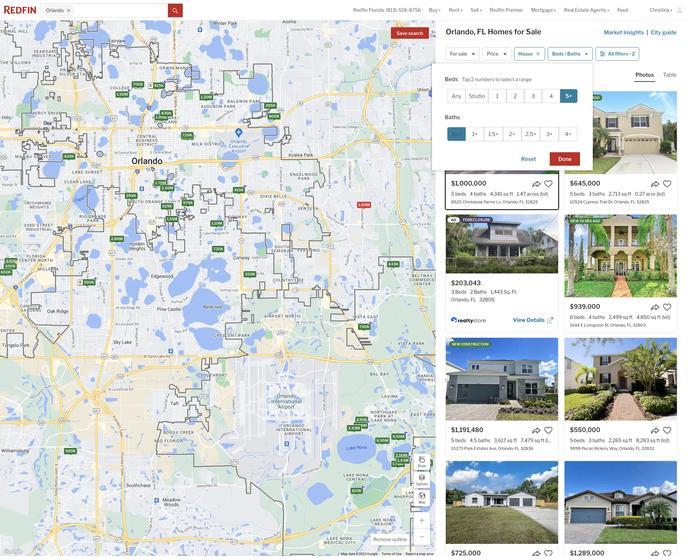 Task type: describe. For each thing, give the bounding box(es) containing it.
4 checkbox
[[543, 89, 561, 103]]

ft for 3,617 sq ft
[[514, 438, 518, 443]]

0.27 acre (lot)
[[636, 191, 666, 197]]

city guide link
[[652, 29, 679, 37]]

32825 for $645,000
[[637, 200, 650, 205]]

$550,000
[[571, 426, 601, 434]]

favorite button checkbox for $1,000,000
[[545, 180, 553, 188]]

4,341
[[491, 191, 503, 197]]

2 right tap
[[472, 77, 474, 82]]

ft for 4,341 sq ft
[[510, 191, 514, 197]]

4 inside "option"
[[550, 93, 554, 99]]

real estate agents ▾ button
[[561, 0, 614, 20]]

buy ▾ button
[[430, 0, 441, 20]]

premier
[[506, 7, 524, 13]]

3+ radio
[[541, 127, 559, 141]]

photo of 1644 e livingston st, orlando, fl 32803 image
[[565, 215, 678, 297]]

8756
[[409, 7, 422, 13]]

real estate agents ▾
[[565, 7, 610, 13]]

2,713
[[609, 191, 621, 197]]

2.43m
[[349, 426, 360, 431]]

redfin for redfin florida: (813)-518-8756
[[354, 7, 368, 13]]

remove
[[374, 537, 392, 542]]

draw button
[[414, 453, 431, 470]]

previous button image
[[452, 129, 458, 136]]

photo of 3914 bayview dr, orlando, fl 32806 image
[[446, 461, 559, 544]]

1 979k from the left
[[183, 200, 193, 205]]

beds for $939,000
[[575, 314, 586, 320]]

buy
[[430, 7, 438, 13]]

acre
[[647, 191, 656, 197]]

tap
[[463, 77, 471, 82]]

options
[[416, 482, 429, 486]]

0 vertical spatial option group
[[448, 89, 578, 103]]

1 horizontal spatial 1.70m
[[393, 462, 404, 466]]

/
[[565, 51, 567, 57]]

4.5
[[470, 438, 477, 443]]

beds for beds
[[445, 76, 459, 83]]

518-
[[399, 7, 409, 13]]

fl for $550,000
[[637, 446, 641, 451]]

data
[[349, 552, 356, 556]]

720k
[[182, 133, 192, 137]]

done button
[[551, 152, 581, 166]]

3 for $550,000
[[589, 438, 592, 443]]

favorite button checkbox for $550,000
[[664, 426, 672, 435]]

0 horizontal spatial 630k
[[6, 259, 16, 264]]

1+
[[473, 131, 478, 137]]

5 beds for $1,191,480
[[452, 438, 467, 443]]

1.50m
[[117, 92, 128, 97]]

ft for 7,479 sq ft (lot)
[[541, 438, 545, 443]]

for sale
[[451, 51, 468, 57]]

9898
[[571, 446, 581, 451]]

$645,000
[[571, 180, 601, 187]]

options button
[[414, 472, 431, 488]]

map region
[[0, 0, 477, 556]]

new 2 hrs ago
[[452, 96, 480, 100]]

ft for 8,283 sq ft (lot)
[[657, 438, 661, 443]]

studio
[[469, 93, 486, 99]]

of
[[392, 552, 396, 556]]

14
[[580, 96, 584, 100]]

2 left the studio
[[461, 96, 464, 100]]

1 horizontal spatial a
[[516, 77, 519, 82]]

fl for $1,191,480
[[515, 446, 520, 451]]

$1,191,480
[[452, 426, 484, 434]]

baths for $1,191,480
[[478, 438, 491, 443]]

fl for $1,000,000
[[520, 200, 525, 205]]

mortgage
[[532, 7, 554, 13]]

1644 e livingston st, orlando, fl 32803
[[571, 323, 647, 328]]

1
[[497, 93, 499, 99]]

real
[[565, 7, 575, 13]]

(813)-
[[386, 7, 399, 13]]

5 beds for $1,000,000
[[452, 191, 467, 197]]

sq for 4,341
[[504, 191, 509, 197]]

|
[[647, 29, 649, 36]]

rent ▾ button
[[445, 0, 467, 20]]

5 for $1,000,000
[[452, 191, 455, 197]]

trail
[[600, 200, 608, 205]]

ft for 4,850 sq ft (lot)
[[658, 314, 662, 320]]

5 for $550,000
[[571, 438, 574, 443]]

sq for 2,265
[[623, 438, 629, 443]]

remove house image
[[537, 52, 541, 56]]

remove orlando image
[[67, 8, 71, 12]]

350k
[[245, 272, 255, 277]]

800k
[[269, 114, 280, 119]]

favorite button checkbox for $1,191,480
[[545, 426, 553, 435]]

7,479
[[521, 438, 534, 443]]

(lot) for $939,000
[[663, 314, 671, 320]]

baths inside button
[[568, 51, 581, 57]]

4 baths for $1,000,000
[[470, 191, 487, 197]]

▾ for sell ▾
[[480, 7, 482, 13]]

•
[[630, 51, 632, 57]]

favorite button image for $939,000
[[664, 303, 672, 312]]

4+
[[566, 131, 572, 137]]

new 24 hrs ago
[[571, 219, 601, 223]]

5 for $1,191,480
[[452, 438, 455, 443]]

mortgage ▾
[[532, 7, 557, 13]]

hrs for $645,000
[[585, 96, 592, 100]]

hrs for $939,000
[[585, 219, 593, 223]]

favorite button image for $1,191,480
[[545, 426, 553, 435]]

feed button
[[614, 0, 646, 20]]

4 for $1,000,000
[[470, 191, 473, 197]]

2 979k from the left
[[183, 200, 193, 205]]

use
[[396, 552, 402, 556]]

4 for $939,000
[[589, 314, 592, 320]]

1.5+
[[489, 131, 499, 137]]

725k
[[213, 247, 223, 251]]

3+
[[547, 131, 553, 137]]

©2023
[[356, 552, 367, 556]]

3.98m
[[355, 423, 367, 428]]

mortgage ▾ button
[[528, 0, 561, 20]]

2.80m
[[111, 236, 123, 241]]

all filters • 2
[[609, 51, 636, 57]]

baths for $939,000
[[593, 314, 606, 320]]

acres
[[528, 191, 540, 197]]

3 baths for $550,000
[[589, 438, 606, 443]]

1+ radio
[[466, 127, 485, 141]]

sell ▾ button
[[467, 0, 487, 20]]

fl left the homes
[[478, 27, 487, 36]]

all filters • 2 button
[[596, 47, 640, 61]]

2 inside all filters • 2 button
[[633, 51, 636, 57]]

ago for $939,000
[[593, 219, 601, 223]]

Studio checkbox
[[466, 89, 489, 103]]

market insights link
[[605, 22, 645, 37]]

32825 for $1,000,000
[[526, 200, 539, 205]]

4.5 baths
[[470, 438, 491, 443]]

1 checkbox
[[489, 89, 507, 103]]

4,341 sq ft
[[491, 191, 514, 197]]

2+ radio
[[503, 127, 522, 141]]

mortgage ▾ button
[[532, 0, 557, 20]]

2 checkbox
[[507, 89, 525, 103]]

price
[[488, 51, 499, 57]]

8520
[[452, 200, 462, 205]]

0 horizontal spatial a
[[417, 552, 419, 556]]

4+ radio
[[559, 127, 578, 141]]

search
[[409, 30, 424, 36]]

save search
[[397, 30, 424, 36]]

terms of use
[[382, 552, 402, 556]]

10524 cypress trail dr, orlando, fl 32825
[[571, 200, 650, 205]]

▾ for mortgage ▾
[[555, 7, 557, 13]]

ft for 2,713 sq ft
[[629, 191, 632, 197]]

orlando, for $939,000
[[611, 323, 627, 328]]

select
[[502, 77, 515, 82]]

submit search image
[[173, 8, 178, 13]]

favorite button checkbox for $939,000
[[664, 303, 672, 312]]

map for map
[[419, 500, 426, 504]]

6 beds
[[571, 314, 586, 320]]

for
[[451, 51, 458, 57]]

orlando, for $550,000
[[620, 446, 636, 451]]

0 horizontal spatial 1.70m
[[155, 181, 166, 185]]

299k
[[126, 194, 136, 198]]

christina
[[650, 7, 670, 13]]

5+ checkbox
[[560, 89, 578, 103]]

3 for $645,000
[[589, 191, 592, 197]]

draw
[[418, 464, 426, 468]]

rent
[[449, 7, 460, 13]]

(lot) for $1,191,480
[[546, 438, 555, 443]]

favorite button image for photo of 10909 lemon lake blvd, orlando, fl 32836 on the right of page
[[664, 549, 672, 556]]

989k
[[183, 201, 193, 205]]



Task type: vqa. For each thing, say whether or not it's contained in the screenshot.


Task type: locate. For each thing, give the bounding box(es) containing it.
2.50m
[[396, 453, 408, 458]]

photo of 8520 chickasaw farms ln, orlando, fl 32825 image
[[446, 91, 559, 174]]

table
[[664, 72, 677, 78]]

$939,000
[[571, 303, 601, 310]]

ago right 14
[[593, 96, 600, 100]]

beds left /
[[553, 51, 564, 57]]

1 redfin from the left
[[354, 7, 368, 13]]

0 vertical spatial 1.70m
[[155, 181, 166, 185]]

orlando, down 2,499 sq ft
[[611, 323, 627, 328]]

3 favorite button checkbox from the top
[[664, 549, 672, 556]]

3 up pecan
[[589, 438, 592, 443]]

590k
[[65, 449, 76, 453]]

favorite button checkbox
[[664, 180, 672, 188], [664, 426, 672, 435], [664, 549, 672, 556]]

3 baths up cypress
[[589, 191, 606, 197]]

redfin premier button
[[487, 0, 528, 20]]

1 ▾ from the left
[[439, 7, 441, 13]]

beds up 9898
[[575, 438, 586, 443]]

baths
[[568, 51, 581, 57], [445, 114, 461, 121]]

orlando, fl homes for sale
[[446, 27, 542, 36]]

e
[[581, 323, 584, 328]]

1 vertical spatial map
[[341, 552, 348, 556]]

6.95m
[[377, 438, 389, 443]]

0 horizontal spatial favorite button image
[[545, 549, 553, 556]]

1.00m
[[156, 115, 167, 120], [359, 202, 370, 207]]

photo of 10909 lemon lake blvd, orlando, fl 32836 image
[[565, 461, 678, 544]]

5 up 8520
[[452, 191, 455, 197]]

new left 24 on the right top of page
[[571, 219, 580, 223]]

2.5+ radio
[[522, 127, 541, 141]]

baths right /
[[568, 51, 581, 57]]

favorite button image up 4,850 sq ft (lot) in the right of the page
[[664, 303, 672, 312]]

sq for 2,499
[[624, 314, 629, 320]]

beds
[[456, 191, 467, 197], [575, 191, 586, 197], [575, 314, 586, 320], [456, 438, 467, 443], [575, 438, 586, 443]]

5 beds up 9898
[[571, 438, 586, 443]]

1 favorite button image from the left
[[545, 549, 553, 556]]

any for 1+
[[452, 131, 462, 137]]

beds up 8520
[[456, 191, 467, 197]]

1 vertical spatial favorite button checkbox
[[664, 426, 672, 435]]

1.43m
[[398, 458, 409, 463]]

favorite button image for the "photo of 3914 bayview dr, orlando, fl 32806"
[[545, 549, 553, 556]]

ft right 8,283
[[657, 438, 661, 443]]

market insights | city guide
[[605, 29, 677, 36]]

favorite button checkbox
[[545, 180, 553, 188], [664, 303, 672, 312], [545, 426, 553, 435], [545, 549, 553, 556]]

1 favorite button checkbox from the top
[[664, 180, 672, 188]]

sq right 2,499
[[624, 314, 629, 320]]

ad region
[[446, 215, 559, 332]]

5 beds for $550,000
[[571, 438, 586, 443]]

0 vertical spatial any
[[452, 93, 462, 99]]

5 beds up 10275
[[452, 438, 467, 443]]

any left 1+
[[452, 131, 462, 137]]

orlando
[[46, 8, 64, 13]]

4 up chickasaw
[[470, 191, 473, 197]]

1 horizontal spatial favorite button image
[[664, 549, 672, 556]]

5
[[452, 191, 455, 197], [571, 191, 574, 197], [452, 438, 455, 443], [571, 438, 574, 443]]

redfin for redfin premier
[[491, 7, 505, 13]]

Any checkbox
[[448, 89, 466, 103]]

32832
[[642, 446, 655, 451]]

2 left 3 option
[[514, 93, 518, 99]]

1 vertical spatial 3 baths
[[589, 438, 606, 443]]

▾ right sell
[[480, 7, 482, 13]]

ft left 7,479
[[514, 438, 518, 443]]

1 vertical spatial 630k
[[357, 417, 367, 422]]

all
[[609, 51, 615, 57]]

4 baths for $939,000
[[589, 314, 606, 320]]

sq right 3,617
[[508, 438, 513, 443]]

new construction
[[452, 342, 489, 346]]

sq for 8,283
[[651, 438, 656, 443]]

agents
[[591, 7, 607, 13]]

homes
[[488, 27, 513, 36]]

fl for $645,000
[[631, 200, 636, 205]]

ft right 7,479
[[541, 438, 545, 443]]

2+
[[510, 131, 516, 137]]

650k
[[5, 264, 15, 268], [0, 270, 11, 274]]

0 vertical spatial 4 baths
[[470, 191, 487, 197]]

a left map
[[417, 552, 419, 556]]

1 vertical spatial 4 baths
[[589, 314, 606, 320]]

ago right any "option" on the right top of page
[[472, 96, 480, 100]]

3 inside option
[[532, 93, 536, 99]]

ft right 4,850
[[658, 314, 662, 320]]

orlando, down rent ▾ dropdown button
[[446, 27, 476, 36]]

beds for $1,000,000
[[456, 191, 467, 197]]

favorite button image
[[545, 180, 553, 188], [664, 180, 672, 188], [664, 303, 672, 312], [545, 426, 553, 435], [664, 426, 672, 435]]

beds up 10524
[[575, 191, 586, 197]]

(lot) right 7,479
[[546, 438, 555, 443]]

2 vertical spatial 4
[[589, 314, 592, 320]]

for sale button
[[446, 47, 481, 61]]

favorite button image for $550,000
[[664, 426, 672, 435]]

terms of use link
[[382, 552, 402, 556]]

500k
[[84, 280, 94, 285]]

8520 chickasaw farms ln, orlando, fl 32825
[[452, 200, 539, 205]]

new left 14
[[571, 96, 580, 100]]

sq right "2,265"
[[623, 438, 629, 443]]

any left the studio
[[452, 93, 462, 99]]

1 vertical spatial 650k
[[0, 270, 11, 274]]

1.75m
[[419, 468, 430, 473]]

0 horizontal spatial 32825
[[526, 200, 539, 205]]

sq up 32832
[[651, 438, 656, 443]]

ago for $645,000
[[593, 96, 600, 100]]

baths up estates on the bottom right
[[478, 438, 491, 443]]

1 vertical spatial 1.70m
[[393, 462, 404, 466]]

None search field
[[74, 4, 168, 17]]

baths for $1,000,000
[[474, 191, 487, 197]]

ft left 8,283
[[630, 438, 633, 443]]

2.5+
[[526, 131, 537, 137]]

(lot) right 4,850
[[663, 314, 671, 320]]

1 horizontal spatial 4 baths
[[589, 314, 606, 320]]

2 favorite button image from the left
[[664, 549, 672, 556]]

any inside any option
[[452, 131, 462, 137]]

redfin
[[354, 7, 368, 13], [491, 7, 505, 13]]

orlando, right ln,
[[503, 200, 519, 205]]

0 vertical spatial a
[[516, 77, 519, 82]]

1 vertical spatial 4
[[470, 191, 473, 197]]

favorite button image
[[545, 549, 553, 556], [664, 549, 672, 556]]

dialog containing beds
[[433, 63, 594, 170]]

map inside button
[[419, 500, 426, 504]]

1 vertical spatial option group
[[448, 127, 578, 141]]

redfin left florida:
[[354, 7, 368, 13]]

new left the studio
[[452, 96, 461, 100]]

▾ right agents on the top of page
[[608, 7, 610, 13]]

sq for 2,713
[[622, 191, 628, 197]]

beds right '6'
[[575, 314, 586, 320]]

0 horizontal spatial baths
[[445, 114, 461, 121]]

0 vertical spatial baths
[[568, 51, 581, 57]]

2 redfin from the left
[[491, 7, 505, 13]]

815k
[[154, 83, 164, 88]]

6
[[571, 314, 574, 320]]

▾ for buy ▾
[[439, 7, 441, 13]]

orlando, down 2,713 sq ft
[[615, 200, 631, 205]]

baths
[[474, 191, 487, 197], [593, 191, 606, 197], [593, 314, 606, 320], [478, 438, 491, 443], [593, 438, 606, 443]]

fl left 32836
[[515, 446, 520, 451]]

map down options
[[419, 500, 426, 504]]

3 baths up hickory
[[589, 438, 606, 443]]

5 for $645,000
[[571, 191, 574, 197]]

4 up livingston
[[589, 314, 592, 320]]

630k
[[6, 259, 16, 264], [357, 417, 367, 422]]

google image
[[2, 547, 24, 556]]

5 up 9898
[[571, 438, 574, 443]]

beds for $645,000
[[575, 191, 586, 197]]

0 vertical spatial 4
[[550, 93, 554, 99]]

hrs
[[464, 96, 471, 100], [585, 96, 592, 100], [585, 219, 593, 223]]

price button
[[483, 47, 512, 61]]

redfin left premier at the top
[[491, 7, 505, 13]]

830k
[[161, 111, 172, 115]]

2 3 baths from the top
[[589, 438, 606, 443]]

new for $645,000
[[571, 96, 580, 100]]

0 horizontal spatial 4
[[470, 191, 473, 197]]

orlando, for $645,000
[[615, 200, 631, 205]]

2 vertical spatial 3
[[589, 438, 592, 443]]

photo of 10275 park estates ave, orlando, fl 32836 image
[[446, 338, 559, 421]]

▾ right rent
[[461, 7, 463, 13]]

775k
[[422, 460, 432, 465]]

4 left 5+
[[550, 93, 554, 99]]

sq right the 4,341
[[504, 191, 509, 197]]

favorite button image up 0.27 acre (lot)
[[664, 180, 672, 188]]

▾ right mortgage
[[555, 7, 557, 13]]

0 vertical spatial favorite button checkbox
[[664, 180, 672, 188]]

32803
[[633, 323, 647, 328]]

0 horizontal spatial map
[[341, 552, 348, 556]]

favorite button image up 7,479 sq ft (lot)
[[545, 426, 553, 435]]

sq right 7,479
[[535, 438, 540, 443]]

1.47
[[517, 191, 527, 197]]

3 right 2 'option'
[[532, 93, 536, 99]]

sq right 4,850
[[652, 314, 657, 320]]

new for $939,000
[[571, 219, 580, 223]]

favorite button image up 1.47 acres (lot)
[[545, 180, 553, 188]]

2 right •
[[633, 51, 636, 57]]

orlando, for $1,000,000
[[503, 200, 519, 205]]

1 vertical spatial any
[[452, 131, 462, 137]]

2 favorite button checkbox from the top
[[664, 426, 672, 435]]

ft left 0.27
[[629, 191, 632, 197]]

option group
[[448, 89, 578, 103], [448, 127, 578, 141]]

0 horizontal spatial beds
[[445, 76, 459, 83]]

new for $1,191,480
[[452, 342, 461, 346]]

ave,
[[490, 446, 498, 451]]

▾ for rent ▾
[[461, 7, 463, 13]]

3 ▾ from the left
[[480, 7, 482, 13]]

reset
[[522, 156, 537, 162]]

1 horizontal spatial 4
[[550, 93, 554, 99]]

1 vertical spatial 1.00m
[[359, 202, 370, 207]]

ago right 24 on the right top of page
[[593, 219, 601, 223]]

4 baths up chickasaw
[[470, 191, 487, 197]]

report
[[406, 552, 416, 556]]

5 beds for $645,000
[[571, 191, 586, 197]]

1 32825 from the left
[[526, 200, 539, 205]]

favorite button image for $1,000,000
[[545, 180, 553, 188]]

orlando, for $1,191,480
[[499, 446, 514, 451]]

1.5+ radio
[[485, 127, 503, 141]]

sq right 2,713
[[622, 191, 628, 197]]

4,850
[[637, 314, 651, 320]]

beds for $1,191,480
[[456, 438, 467, 443]]

photo of 9898 pecan hickory way, orlando, fl 32832 image
[[565, 338, 678, 421]]

dialog
[[433, 63, 594, 170]]

2,265
[[609, 438, 622, 443]]

fl
[[478, 27, 487, 36], [520, 200, 525, 205], [631, 200, 636, 205], [628, 323, 633, 328], [515, 446, 520, 451], [637, 446, 641, 451]]

map
[[420, 552, 426, 556]]

1.70m up the 2.40m on the top left of the page
[[155, 181, 166, 185]]

0 horizontal spatial redfin
[[354, 7, 368, 13]]

1 vertical spatial baths
[[445, 114, 461, 121]]

redfin inside button
[[491, 7, 505, 13]]

5 beds up 10524
[[571, 191, 586, 197]]

buy ▾
[[430, 7, 441, 13]]

1 horizontal spatial map
[[419, 500, 426, 504]]

baths up 'trail'
[[593, 191, 606, 197]]

(lot) for $550,000
[[662, 438, 670, 443]]

2 inside 2 'option'
[[514, 93, 518, 99]]

1 vertical spatial beds
[[445, 76, 459, 83]]

32825 down 0.27
[[637, 200, 650, 205]]

(lot) right 8,283
[[662, 438, 670, 443]]

ft left 4,850
[[630, 314, 633, 320]]

ft left "1.47"
[[510, 191, 514, 197]]

livingston
[[585, 323, 604, 328]]

4,850 sq ft (lot)
[[637, 314, 671, 320]]

2 vertical spatial favorite button checkbox
[[664, 549, 672, 556]]

0 vertical spatial map
[[419, 500, 426, 504]]

orlando, down 2,265 sq ft
[[620, 446, 636, 451]]

hrs down tap
[[464, 96, 471, 100]]

2 ▾ from the left
[[461, 7, 463, 13]]

925k
[[162, 204, 172, 209]]

estates
[[474, 446, 489, 451]]

Any radio
[[448, 127, 466, 141]]

3 checkbox
[[525, 89, 543, 103]]

2 horizontal spatial 4
[[589, 314, 592, 320]]

outline
[[393, 537, 408, 542]]

sq for 7,479
[[535, 438, 540, 443]]

to
[[496, 77, 501, 82]]

1 horizontal spatial 32825
[[637, 200, 650, 205]]

1 vertical spatial 3
[[589, 191, 592, 197]]

beds inside button
[[553, 51, 564, 57]]

0 vertical spatial 3
[[532, 93, 536, 99]]

▾ right christina on the right
[[671, 7, 673, 13]]

(lot) right acre
[[657, 191, 666, 197]]

1.08m
[[166, 216, 178, 221]]

1 horizontal spatial baths
[[568, 51, 581, 57]]

baths up chickasaw
[[474, 191, 487, 197]]

0 vertical spatial 3 baths
[[589, 191, 606, 197]]

favorite button checkbox for $645,000
[[664, 180, 672, 188]]

baths up hickory
[[593, 438, 606, 443]]

1 3 baths from the top
[[589, 191, 606, 197]]

0 vertical spatial 630k
[[6, 259, 16, 264]]

beds for $550,000
[[575, 438, 586, 443]]

favorite button image up 8,283 sq ft (lot)
[[664, 426, 672, 435]]

baths up livingston
[[593, 314, 606, 320]]

fl for $939,000
[[628, 323, 633, 328]]

beds up 10275
[[456, 438, 467, 443]]

new left construction
[[452, 342, 461, 346]]

3 baths for $645,000
[[589, 191, 606, 197]]

10524
[[571, 200, 583, 205]]

▾ for christina ▾
[[671, 7, 673, 13]]

(lot) right acres
[[541, 191, 549, 197]]

hrs right 14
[[585, 96, 592, 100]]

ft for 2,499 sq ft
[[630, 314, 633, 320]]

any inside any "option"
[[452, 93, 462, 99]]

beds
[[553, 51, 564, 57], [445, 76, 459, 83]]

baths up previous button icon in the right top of the page
[[445, 114, 461, 121]]

5 beds
[[452, 191, 467, 197], [571, 191, 586, 197], [452, 438, 467, 443], [571, 438, 586, 443]]

0 vertical spatial 1.00m
[[156, 115, 167, 120]]

fl down 8,283
[[637, 446, 641, 451]]

1.51m
[[167, 217, 177, 221]]

1 vertical spatial a
[[417, 552, 419, 556]]

any for studio
[[452, 93, 462, 99]]

ft for 2,265 sq ft
[[630, 438, 633, 443]]

numbers
[[475, 77, 495, 82]]

3 up cypress
[[589, 191, 592, 197]]

5 ▾ from the left
[[608, 7, 610, 13]]

save search button
[[391, 27, 430, 39]]

baths for $645,000
[[593, 191, 606, 197]]

photo of 10524 cypress trail dr, orlando, fl 32825 image
[[565, 91, 678, 174]]

baths for $550,000
[[593, 438, 606, 443]]

4 ▾ from the left
[[555, 7, 557, 13]]

0 horizontal spatial 1.00m
[[156, 115, 167, 120]]

sq for 3,617
[[508, 438, 513, 443]]

▾
[[439, 7, 441, 13], [461, 7, 463, 13], [480, 7, 482, 13], [555, 7, 557, 13], [608, 7, 610, 13], [671, 7, 673, 13]]

0 vertical spatial 650k
[[5, 264, 15, 268]]

1 horizontal spatial redfin
[[491, 7, 505, 13]]

1 horizontal spatial beds
[[553, 51, 564, 57]]

ft
[[510, 191, 514, 197], [629, 191, 632, 197], [630, 314, 633, 320], [658, 314, 662, 320], [514, 438, 518, 443], [541, 438, 545, 443], [630, 438, 633, 443], [657, 438, 661, 443]]

hrs right 24 on the right top of page
[[585, 219, 593, 223]]

rent ▾
[[449, 7, 463, 13]]

32825 down 1.47 acres (lot)
[[526, 200, 539, 205]]

fl left 32803
[[628, 323, 633, 328]]

0 vertical spatial beds
[[553, 51, 564, 57]]

5 beds up 8520
[[452, 191, 467, 197]]

2,499 sq ft
[[609, 314, 633, 320]]

map for map data ©2023 google
[[341, 552, 348, 556]]

4 baths up livingston
[[589, 314, 606, 320]]

favorite button image for $645,000
[[664, 180, 672, 188]]

1 horizontal spatial 630k
[[357, 417, 367, 422]]

2 32825 from the left
[[637, 200, 650, 205]]

6 ▾ from the left
[[671, 7, 673, 13]]

house
[[519, 51, 533, 57]]

fl down "1.47"
[[520, 200, 525, 205]]

next button image
[[547, 129, 553, 136]]

beds for beds / baths
[[553, 51, 564, 57]]

photos
[[636, 72, 655, 78]]

5 up 10275
[[452, 438, 455, 443]]

sq for 4,850
[[652, 314, 657, 320]]

save
[[397, 30, 408, 36]]

orlando,
[[446, 27, 476, 36], [503, 200, 519, 205], [615, 200, 631, 205], [611, 323, 627, 328], [499, 446, 514, 451], [620, 446, 636, 451]]

beds left tap
[[445, 76, 459, 83]]

a left range
[[516, 77, 519, 82]]

orlando, down '3,617 sq ft'
[[499, 446, 514, 451]]

0 horizontal spatial 4 baths
[[470, 191, 487, 197]]

1 horizontal spatial 1.00m
[[359, 202, 370, 207]]

(lot)
[[541, 191, 549, 197], [657, 191, 666, 197], [663, 314, 671, 320], [546, 438, 555, 443], [662, 438, 670, 443]]

fl down 0.27
[[631, 200, 636, 205]]

sale
[[527, 27, 542, 36]]

5.50m
[[393, 434, 405, 439]]

▾ right buy
[[439, 7, 441, 13]]

5 up 10524
[[571, 191, 574, 197]]

2,713 sq ft
[[609, 191, 632, 197]]



